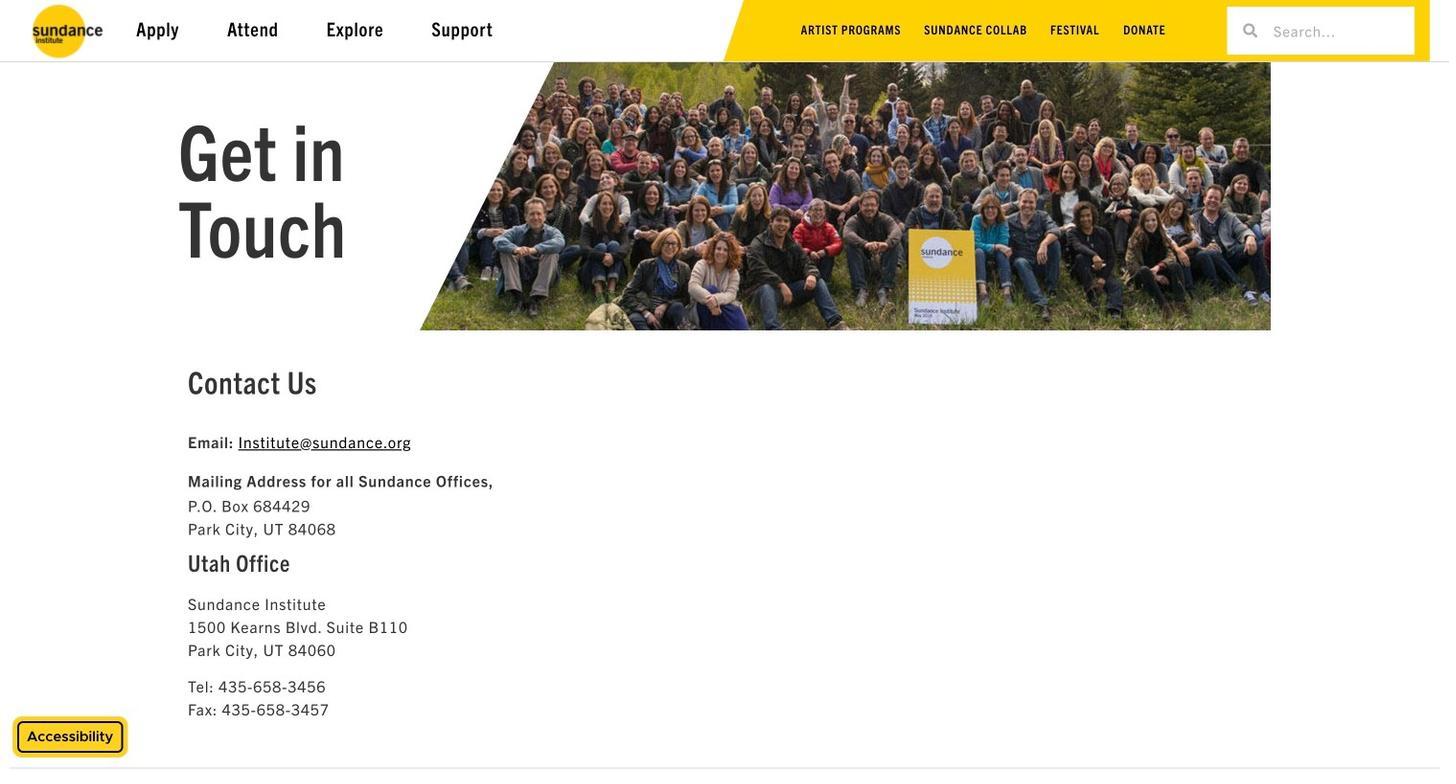 Task type: vqa. For each thing, say whether or not it's contained in the screenshot.
 'email field'
no



Task type: locate. For each thing, give the bounding box(es) containing it.
search image
[[1243, 23, 1258, 38]]

None search field
[[1228, 7, 1415, 55]]

sundance institute image
[[30, 2, 106, 59]]



Task type: describe. For each thing, give the bounding box(es) containing it.
Search... search field
[[1258, 7, 1415, 55]]



